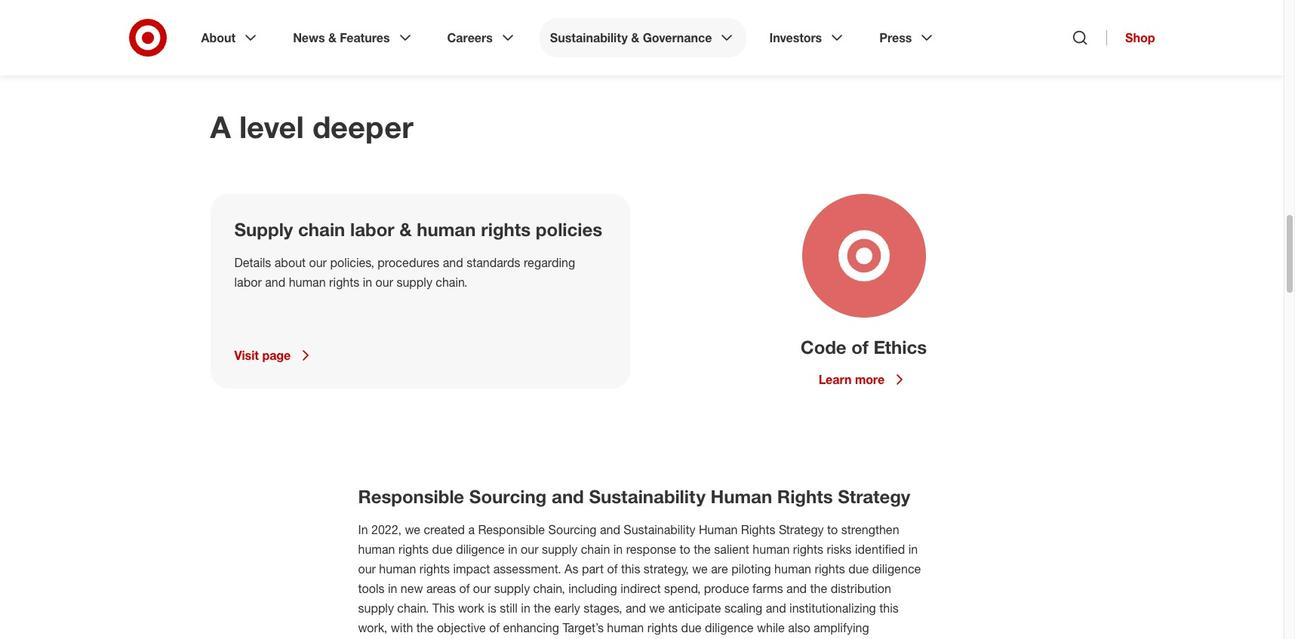 Task type: vqa. For each thing, say whether or not it's contained in the screenshot.
Application? to the top
no



Task type: locate. For each thing, give the bounding box(es) containing it.
and down about
[[265, 275, 285, 290]]

of up 'learn more' link
[[851, 336, 869, 358]]

0 horizontal spatial this
[[621, 561, 640, 577]]

2 vertical spatial due
[[681, 620, 702, 635]]

1 horizontal spatial chain.
[[436, 275, 468, 290]]

details
[[234, 255, 271, 270]]

supply up the still on the bottom of the page
[[494, 581, 530, 596]]

0 vertical spatial due
[[432, 542, 453, 557]]

impact
[[453, 561, 490, 577]]

due down created
[[432, 542, 453, 557]]

and left standards
[[443, 255, 463, 270]]

responsible sourcing and sustainability human rights strategy
[[358, 485, 915, 508]]

0 horizontal spatial risks
[[397, 36, 422, 51]]

due up distribution
[[848, 561, 869, 577]]

2 vertical spatial to
[[680, 542, 690, 557]]

early
[[554, 601, 580, 616]]

and down responsible sourcing and sustainability human rights strategy
[[600, 522, 620, 537]]

human
[[711, 485, 772, 508], [699, 522, 738, 537]]

0 vertical spatial to
[[547, 17, 558, 32]]

0 vertical spatial risks
[[397, 36, 422, 51]]

our up tools
[[358, 561, 376, 577]]

0 horizontal spatial diligence
[[456, 542, 505, 557]]

1 vertical spatial diligence
[[872, 561, 921, 577]]

chain
[[601, 17, 630, 32], [298, 218, 345, 241], [581, 542, 610, 557]]

of
[[851, 336, 869, 358], [607, 561, 618, 577], [459, 581, 470, 596], [489, 620, 500, 635]]

we down "indirect"
[[649, 601, 665, 616]]

1 horizontal spatial responsible
[[478, 522, 545, 537]]

responsible up '2022,'
[[358, 485, 464, 508]]

created
[[424, 522, 465, 537]]

2 horizontal spatial to
[[827, 522, 838, 537]]

rights
[[777, 485, 833, 508], [741, 522, 775, 537]]

our right about
[[309, 255, 327, 270]]

chain. down new
[[397, 601, 429, 616]]

careers link
[[437, 18, 527, 57]]

0 vertical spatial sourcing
[[469, 485, 547, 508]]

a level deeper
[[210, 109, 413, 145]]

human inside in 2022, we created a responsible sourcing and sustainability human rights strategy to strengthen human rights due diligence in our supply chain in response to the salient human rights risks identified in our human rights impact assessment. as part of this strategy, we are piloting human rights due diligence tools in new areas of our supply chain, including indirect spend, produce farms and the distribution supply chain. this work is still in the early stages, and we anticipate scaling and institutionalizing this work, with the objective of enhancing target's human rights due diligence while also ampli
[[699, 522, 738, 537]]

0 horizontal spatial labor
[[234, 275, 262, 290]]

2 horizontal spatial due
[[848, 561, 869, 577]]

human
[[417, 218, 476, 241], [289, 275, 326, 290], [358, 542, 395, 557], [753, 542, 790, 557], [379, 561, 416, 577], [774, 561, 811, 577], [607, 620, 644, 635]]

human down '2022,'
[[358, 542, 395, 557]]

strategy up strengthen
[[838, 485, 910, 508]]

with
[[391, 620, 413, 635]]

sustainability & governance
[[550, 30, 712, 45]]

chain inside in 2022, we created a responsible sourcing and sustainability human rights strategy to strengthen human rights due diligence in our supply chain in response to the salient human rights risks identified in our human rights impact assessment. as part of this strategy, we are piloting human rights due diligence tools in new areas of our supply chain, including indirect spend, produce farms and the distribution supply chain. this work is still in the early stages, and we anticipate scaling and institutionalizing this work, with the objective of enhancing target's human rights due diligence while also ampli
[[581, 542, 610, 557]]

0 horizontal spatial &
[[328, 30, 337, 45]]

0 horizontal spatial strategy
[[779, 522, 824, 537]]

supply up "as"
[[542, 542, 578, 557]]

1 vertical spatial rights
[[741, 522, 775, 537]]

diligence down scaling
[[705, 620, 754, 635]]

& up procedures
[[399, 218, 412, 241]]

regarding
[[524, 255, 575, 270]]

supply
[[561, 17, 597, 32], [397, 275, 432, 290], [542, 542, 578, 557], [494, 581, 530, 596], [358, 601, 394, 616]]

1 horizontal spatial labor
[[350, 218, 394, 241]]

the inside we take a risk-based approach to supply chain management, and we continually assess and address the risks that emerge and evolve over time.
[[376, 36, 393, 51]]

and right farms
[[786, 581, 807, 596]]

2 horizontal spatial &
[[631, 30, 639, 45]]

we inside we take a risk-based approach to supply chain management, and we continually assess and address the risks that emerge and evolve over time.
[[734, 17, 750, 32]]

a right created
[[468, 522, 475, 537]]

1 vertical spatial strategy
[[779, 522, 824, 537]]

in up assessment.
[[508, 542, 517, 557]]

1 horizontal spatial this
[[879, 601, 899, 616]]

0 vertical spatial diligence
[[456, 542, 505, 557]]

shop link
[[1106, 30, 1155, 45]]

1 vertical spatial labor
[[234, 275, 262, 290]]

sustainability inside in 2022, we created a responsible sourcing and sustainability human rights strategy to strengthen human rights due diligence in our supply chain in response to the salient human rights risks identified in our human rights impact assessment. as part of this strategy, we are piloting human rights due diligence tools in new areas of our supply chain, including indirect spend, produce farms and the distribution supply chain. this work is still in the early stages, and we anticipate scaling and institutionalizing this work, with the objective of enhancing target's human rights due diligence while also ampli
[[624, 522, 696, 537]]

1 vertical spatial a
[[468, 522, 475, 537]]

learn more link
[[819, 371, 909, 389]]

news
[[293, 30, 325, 45]]

0 vertical spatial chain
[[601, 17, 630, 32]]

0 vertical spatial responsible
[[358, 485, 464, 508]]

part
[[582, 561, 604, 577]]

1 vertical spatial sourcing
[[548, 522, 597, 537]]

responsible inside in 2022, we created a responsible sourcing and sustainability human rights strategy to strengthen human rights due diligence in our supply chain in response to the salient human rights risks identified in our human rights impact assessment. as part of this strategy, we are piloting human rights due diligence tools in new areas of our supply chain, including indirect spend, produce farms and the distribution supply chain. this work is still in the early stages, and we anticipate scaling and institutionalizing this work, with the objective of enhancing target's human rights due diligence while also ampli
[[478, 522, 545, 537]]

in left the response
[[613, 542, 623, 557]]

diligence up impact
[[456, 542, 505, 557]]

human up piloting
[[753, 542, 790, 557]]

0 vertical spatial rights
[[777, 485, 833, 508]]

more
[[855, 372, 885, 387]]

this down distribution
[[879, 601, 899, 616]]

sourcing inside in 2022, we created a responsible sourcing and sustainability human rights strategy to strengthen human rights due diligence in our supply chain in response to the salient human rights risks identified in our human rights impact assessment. as part of this strategy, we are piloting human rights due diligence tools in new areas of our supply chain, including indirect spend, produce farms and the distribution supply chain. this work is still in the early stages, and we anticipate scaling and institutionalizing this work, with the objective of enhancing target's human rights due diligence while also ampli
[[548, 522, 597, 537]]

1 horizontal spatial diligence
[[705, 620, 754, 635]]

1 vertical spatial this
[[879, 601, 899, 616]]

objective
[[437, 620, 486, 635]]

human up procedures
[[417, 218, 476, 241]]

0 vertical spatial labor
[[350, 218, 394, 241]]

we left continually
[[734, 17, 750, 32]]

1 vertical spatial human
[[699, 522, 738, 537]]

0 horizontal spatial due
[[432, 542, 453, 557]]

to up strategy,
[[680, 542, 690, 557]]

the
[[376, 36, 393, 51], [694, 542, 711, 557], [810, 581, 827, 596], [534, 601, 551, 616], [416, 620, 434, 635]]

rights up areas
[[419, 561, 450, 577]]

2 vertical spatial sustainability
[[624, 522, 696, 537]]

1 horizontal spatial strategy
[[838, 485, 910, 508]]

and up while
[[766, 601, 786, 616]]

1 vertical spatial responsible
[[478, 522, 545, 537]]

0 horizontal spatial rights
[[741, 522, 775, 537]]

we
[[376, 17, 393, 32]]

responsible up assessment.
[[478, 522, 545, 537]]

1 horizontal spatial a
[[468, 522, 475, 537]]

in right identified
[[908, 542, 918, 557]]

in
[[363, 275, 372, 290], [508, 542, 517, 557], [613, 542, 623, 557], [908, 542, 918, 557], [388, 581, 397, 596], [521, 601, 530, 616]]

due down anticipate
[[681, 620, 702, 635]]

strategy up farms
[[779, 522, 824, 537]]

piloting
[[731, 561, 771, 577]]

chain up part
[[581, 542, 610, 557]]

a inside in 2022, we created a responsible sourcing and sustainability human rights strategy to strengthen human rights due diligence in our supply chain in response to the salient human rights risks identified in our human rights impact assessment. as part of this strategy, we are piloting human rights due diligence tools in new areas of our supply chain, including indirect spend, produce farms and the distribution supply chain. this work is still in the early stages, and we anticipate scaling and institutionalizing this work, with the objective of enhancing target's human rights due diligence while also ampli
[[468, 522, 475, 537]]

human down about
[[289, 275, 326, 290]]

rights up distribution
[[815, 561, 845, 577]]

risk-
[[433, 17, 456, 32]]

visit
[[234, 348, 259, 363]]

0 horizontal spatial responsible
[[358, 485, 464, 508]]

distribution
[[831, 581, 891, 596]]

time.
[[582, 36, 608, 51]]

scaling
[[724, 601, 762, 616]]

chain up time.
[[601, 17, 630, 32]]

is
[[488, 601, 496, 616]]

while
[[757, 620, 785, 635]]

stages,
[[584, 601, 622, 616]]

features
[[340, 30, 390, 45]]

to
[[547, 17, 558, 32], [827, 522, 838, 537], [680, 542, 690, 557]]

1 horizontal spatial sourcing
[[548, 522, 597, 537]]

0 horizontal spatial chain.
[[397, 601, 429, 616]]

diligence down identified
[[872, 561, 921, 577]]

sourcing up assessment.
[[469, 485, 547, 508]]

0 vertical spatial chain.
[[436, 275, 468, 290]]

sourcing up "as"
[[548, 522, 597, 537]]

labor
[[350, 218, 394, 241], [234, 275, 262, 290]]

news & features link
[[282, 18, 425, 57]]

0 horizontal spatial a
[[423, 17, 429, 32]]

standards
[[467, 255, 520, 270]]

& inside "link"
[[328, 30, 337, 45]]

chain up policies,
[[298, 218, 345, 241]]

0 vertical spatial strategy
[[838, 485, 910, 508]]

in
[[358, 522, 368, 537]]

to up over
[[547, 17, 558, 32]]

human inside details about our policies, procedures and standards regarding labor and human rights in our supply chain.
[[289, 275, 326, 290]]

rights up institutionalizing
[[793, 542, 823, 557]]

in right the still on the bottom of the page
[[521, 601, 530, 616]]

this up "indirect"
[[621, 561, 640, 577]]

chain. inside in 2022, we created a responsible sourcing and sustainability human rights strategy to strengthen human rights due diligence in our supply chain in response to the salient human rights risks identified in our human rights impact assessment. as part of this strategy, we are piloting human rights due diligence tools in new areas of our supply chain, including indirect spend, produce farms and the distribution supply chain. this work is still in the early stages, and we anticipate scaling and institutionalizing this work, with the objective of enhancing target's human rights due diligence while also ampli
[[397, 601, 429, 616]]

policies
[[536, 218, 602, 241]]

1 horizontal spatial risks
[[827, 542, 852, 557]]

& right news
[[328, 30, 337, 45]]

and right management,
[[711, 17, 731, 32]]

2 vertical spatial chain
[[581, 542, 610, 557]]

our
[[309, 255, 327, 270], [376, 275, 393, 290], [521, 542, 538, 557], [358, 561, 376, 577], [473, 581, 491, 596]]

chain,
[[533, 581, 565, 596]]

the down we
[[376, 36, 393, 51]]

rights up standards
[[481, 218, 531, 241]]

about link
[[191, 18, 270, 57]]

labor down details
[[234, 275, 262, 290]]

level
[[239, 109, 304, 145]]

& right time.
[[631, 30, 639, 45]]

to left strengthen
[[827, 522, 838, 537]]

supply down procedures
[[397, 275, 432, 290]]

supply up work,
[[358, 601, 394, 616]]

1 vertical spatial due
[[848, 561, 869, 577]]

responsible
[[358, 485, 464, 508], [478, 522, 545, 537]]

1 horizontal spatial &
[[399, 218, 412, 241]]

about
[[201, 30, 236, 45]]

to inside we take a risk-based approach to supply chain management, and we continually assess and address the risks that emerge and evolve over time.
[[547, 17, 558, 32]]

of down is
[[489, 620, 500, 635]]

that
[[425, 36, 446, 51]]

diligence
[[456, 542, 505, 557], [872, 561, 921, 577], [705, 620, 754, 635]]

0 vertical spatial a
[[423, 17, 429, 32]]

ethics
[[874, 336, 927, 358]]

code of ethics
[[801, 336, 927, 358]]

this
[[432, 601, 455, 616]]

press
[[879, 30, 912, 45]]

1 vertical spatial chain.
[[397, 601, 429, 616]]

0 horizontal spatial to
[[547, 17, 558, 32]]

anticipate
[[668, 601, 721, 616]]

produce
[[704, 581, 749, 596]]

rights down policies,
[[329, 275, 359, 290]]

in inside details about our policies, procedures and standards regarding labor and human rights in our supply chain.
[[363, 275, 372, 290]]

supply up over
[[561, 17, 597, 32]]

a right the take
[[423, 17, 429, 32]]

1 horizontal spatial due
[[681, 620, 702, 635]]

&
[[328, 30, 337, 45], [631, 30, 639, 45], [399, 218, 412, 241]]

learn
[[819, 372, 852, 387]]

1 vertical spatial to
[[827, 522, 838, 537]]

approach
[[493, 17, 544, 32]]

in down policies,
[[363, 275, 372, 290]]

chain.
[[436, 275, 468, 290], [397, 601, 429, 616]]

institutionalizing
[[790, 601, 876, 616]]

and down approach
[[494, 36, 514, 51]]

strategy
[[838, 485, 910, 508], [779, 522, 824, 537]]

labor up policies,
[[350, 218, 394, 241]]

sustainability
[[550, 30, 628, 45], [589, 485, 706, 508], [624, 522, 696, 537]]

risks
[[397, 36, 422, 51], [827, 542, 852, 557]]

in left new
[[388, 581, 397, 596]]

rights
[[481, 218, 531, 241], [329, 275, 359, 290], [398, 542, 429, 557], [793, 542, 823, 557], [419, 561, 450, 577], [815, 561, 845, 577], [647, 620, 678, 635]]

1 vertical spatial risks
[[827, 542, 852, 557]]

a
[[423, 17, 429, 32], [468, 522, 475, 537]]

rights inside in 2022, we created a responsible sourcing and sustainability human rights strategy to strengthen human rights due diligence in our supply chain in response to the salient human rights risks identified in our human rights impact assessment. as part of this strategy, we are piloting human rights due diligence tools in new areas of our supply chain, including indirect spend, produce farms and the distribution supply chain. this work is still in the early stages, and we anticipate scaling and institutionalizing this work, with the objective of enhancing target's human rights due diligence while also ampli
[[741, 522, 775, 537]]

in 2022, we created a responsible sourcing and sustainability human rights strategy to strengthen human rights due diligence in our supply chain in response to the salient human rights risks identified in our human rights impact assessment. as part of this strategy, we are piloting human rights due diligence tools in new areas of our supply chain, including indirect spend, produce farms and the distribution supply chain. this work is still in the early stages, and we anticipate scaling and institutionalizing this work, with the objective of enhancing target's human rights due diligence while also ampli
[[358, 522, 921, 639]]

chain. down standards
[[436, 275, 468, 290]]

risks down the take
[[397, 36, 422, 51]]

risks down strengthen
[[827, 542, 852, 557]]



Task type: describe. For each thing, give the bounding box(es) containing it.
of right part
[[607, 561, 618, 577]]

page
[[262, 348, 291, 363]]

learn more
[[819, 372, 885, 387]]

shop
[[1125, 30, 1155, 45]]

investors link
[[759, 18, 857, 57]]

rights down anticipate
[[647, 620, 678, 635]]

risks inside we take a risk-based approach to supply chain management, and we continually assess and address the risks that emerge and evolve over time.
[[397, 36, 422, 51]]

the down chain,
[[534, 601, 551, 616]]

the up institutionalizing
[[810, 581, 827, 596]]

as
[[565, 561, 578, 577]]

strategy,
[[644, 561, 689, 577]]

still
[[500, 601, 518, 616]]

new
[[401, 581, 423, 596]]

0 horizontal spatial sourcing
[[469, 485, 547, 508]]

governance
[[643, 30, 712, 45]]

identified
[[855, 542, 905, 557]]

about
[[274, 255, 306, 270]]

deeper
[[312, 109, 413, 145]]

salient
[[714, 542, 749, 557]]

human down stages,
[[607, 620, 644, 635]]

procedures
[[378, 255, 439, 270]]

& for news
[[328, 30, 337, 45]]

take
[[397, 17, 419, 32]]

target's
[[563, 620, 604, 635]]

& for sustainability
[[631, 30, 639, 45]]

spend,
[[664, 581, 701, 596]]

2 vertical spatial diligence
[[705, 620, 754, 635]]

a inside we take a risk-based approach to supply chain management, and we continually assess and address the risks that emerge and evolve over time.
[[423, 17, 429, 32]]

assess
[[814, 17, 852, 32]]

tools
[[358, 581, 385, 596]]

our up assessment.
[[521, 542, 538, 557]]

1 vertical spatial sustainability
[[589, 485, 706, 508]]

rights inside details about our policies, procedures and standards regarding labor and human rights in our supply chain.
[[329, 275, 359, 290]]

risks inside in 2022, we created a responsible sourcing and sustainability human rights strategy to strengthen human rights due diligence in our supply chain in response to the salient human rights risks identified in our human rights impact assessment. as part of this strategy, we are piloting human rights due diligence tools in new areas of our supply chain, including indirect spend, produce farms and the distribution supply chain. this work is still in the early stages, and we anticipate scaling and institutionalizing this work, with the objective of enhancing target's human rights due diligence while also ampli
[[827, 542, 852, 557]]

human up new
[[379, 561, 416, 577]]

continually
[[753, 17, 811, 32]]

human up farms
[[774, 561, 811, 577]]

assessment.
[[493, 561, 561, 577]]

including
[[568, 581, 617, 596]]

1 horizontal spatial to
[[680, 542, 690, 557]]

management,
[[633, 17, 707, 32]]

chain. inside details about our policies, procedures and standards regarding labor and human rights in our supply chain.
[[436, 275, 468, 290]]

we right '2022,'
[[405, 522, 420, 537]]

careers
[[447, 30, 493, 45]]

based
[[456, 17, 489, 32]]

0 vertical spatial this
[[621, 561, 640, 577]]

we take a risk-based approach to supply chain management, and we continually assess and address the risks that emerge and evolve over time.
[[376, 17, 922, 51]]

and down "indirect"
[[626, 601, 646, 616]]

are
[[711, 561, 728, 577]]

press link
[[869, 18, 947, 57]]

we left are
[[692, 561, 708, 577]]

a
[[210, 109, 231, 145]]

our down procedures
[[376, 275, 393, 290]]

sustainability & governance link
[[540, 18, 747, 57]]

enhancing
[[503, 620, 559, 635]]

evolve
[[518, 36, 552, 51]]

supply
[[234, 218, 293, 241]]

chain inside we take a risk-based approach to supply chain management, and we continually assess and address the risks that emerge and evolve over time.
[[601, 17, 630, 32]]

1 vertical spatial chain
[[298, 218, 345, 241]]

details about our policies, procedures and standards regarding labor and human rights in our supply chain.
[[234, 255, 575, 290]]

investors
[[769, 30, 822, 45]]

response
[[626, 542, 676, 557]]

also
[[788, 620, 810, 635]]

address
[[879, 17, 922, 32]]

farms
[[753, 581, 783, 596]]

visit page
[[234, 348, 291, 363]]

1 horizontal spatial rights
[[777, 485, 833, 508]]

work,
[[358, 620, 387, 635]]

supply chain labor & human rights policies
[[234, 218, 602, 241]]

indirect
[[621, 581, 661, 596]]

supply inside details about our policies, procedures and standards regarding labor and human rights in our supply chain.
[[397, 275, 432, 290]]

2022,
[[371, 522, 402, 537]]

areas
[[426, 581, 456, 596]]

of up work
[[459, 581, 470, 596]]

rights down '2022,'
[[398, 542, 429, 557]]

2 horizontal spatial diligence
[[872, 561, 921, 577]]

the left the salient
[[694, 542, 711, 557]]

our up is
[[473, 581, 491, 596]]

code
[[801, 336, 846, 358]]

emerge
[[449, 36, 491, 51]]

news & features
[[293, 30, 390, 45]]

supply inside we take a risk-based approach to supply chain management, and we continually assess and address the risks that emerge and evolve over time.
[[561, 17, 597, 32]]

work
[[458, 601, 484, 616]]

strengthen
[[841, 522, 899, 537]]

0 vertical spatial human
[[711, 485, 772, 508]]

labor inside details about our policies, procedures and standards regarding labor and human rights in our supply chain.
[[234, 275, 262, 290]]

and right assess
[[855, 17, 875, 32]]

the right 'with'
[[416, 620, 434, 635]]

0 vertical spatial sustainability
[[550, 30, 628, 45]]

policies,
[[330, 255, 374, 270]]

and up "as"
[[552, 485, 584, 508]]

over
[[555, 36, 579, 51]]

visit page link
[[234, 346, 606, 364]]

strategy inside in 2022, we created a responsible sourcing and sustainability human rights strategy to strengthen human rights due diligence in our supply chain in response to the salient human rights risks identified in our human rights impact assessment. as part of this strategy, we are piloting human rights due diligence tools in new areas of our supply chain, including indirect spend, produce farms and the distribution supply chain. this work is still in the early stages, and we anticipate scaling and institutionalizing this work, with the objective of enhancing target's human rights due diligence while also ampli
[[779, 522, 824, 537]]



